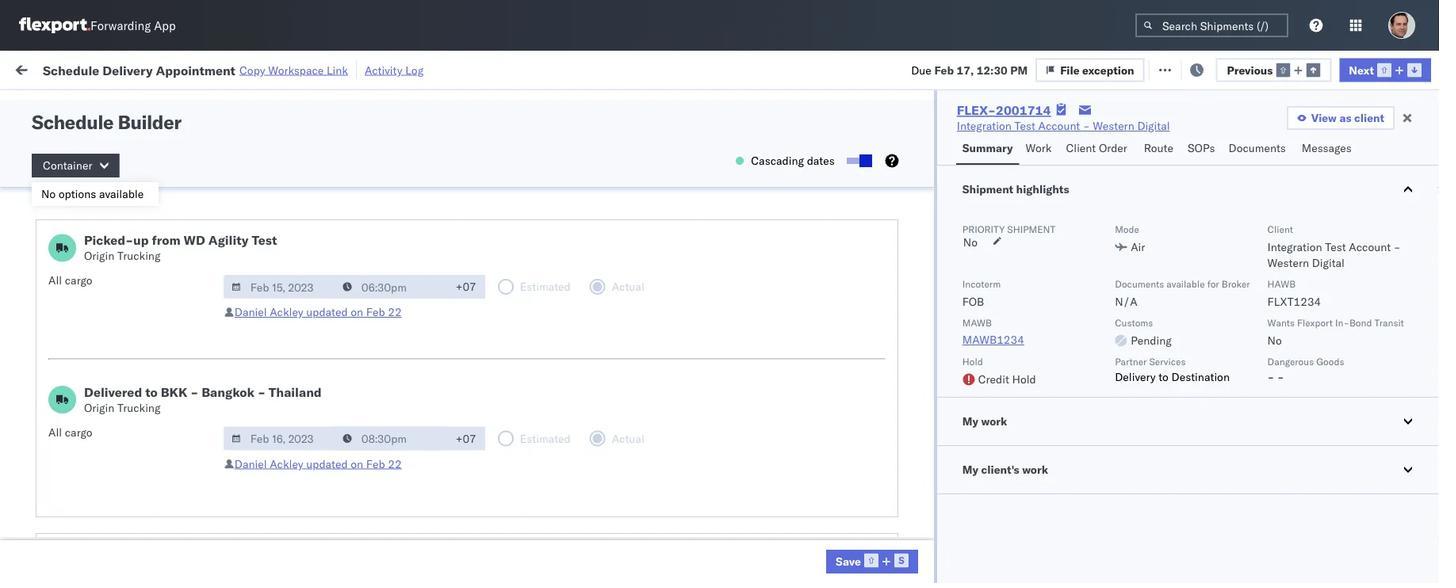 Task type: locate. For each thing, give the bounding box(es) containing it.
no left options
[[41, 187, 56, 201]]

documents inside documents button
[[1229, 141, 1286, 155]]

0 vertical spatial client
[[1066, 141, 1096, 155]]

2 : from the left
[[365, 98, 368, 110]]

0 vertical spatial confirm
[[36, 295, 77, 309]]

angeles, for fourth schedule pickup from los angeles, ca "button" from the top of the page
[[170, 505, 214, 519]]

at
[[315, 61, 325, 75]]

daniel ackley updated on feb 22
[[235, 305, 402, 319], [235, 457, 402, 471]]

from for 2nd schedule pickup from los angeles, ca "button"
[[123, 260, 147, 274]]

file up integration test account - western digital
[[1060, 63, 1080, 77]]

0 horizontal spatial western
[[1093, 119, 1135, 133]]

confirm for 11:59 pm pst, feb 23, 2023
[[36, 295, 77, 309]]

1 vertical spatial origin
[[84, 401, 114, 415]]

los for first the confirm pickup from los angeles, ca button from the bottom of the page
[[143, 330, 161, 344]]

0 vertical spatial available
[[99, 187, 144, 201]]

upload customs clearance documents button
[[36, 147, 233, 180]]

on
[[388, 61, 400, 75], [351, 305, 363, 319], [351, 457, 363, 471]]

4 fcl from the top
[[537, 540, 557, 554]]

customs down airport on the top left of the page
[[75, 148, 120, 162]]

11:59 for flex-1911466
[[263, 471, 294, 485]]

2 vertical spatial 2,
[[368, 540, 378, 554]]

25, up 27,
[[360, 401, 378, 415]]

daniel ackley updated on feb 22 button for delivered to bkk - bangkok - thailand
[[235, 457, 402, 471]]

western up order
[[1093, 119, 1135, 133]]

blocked,
[[194, 98, 234, 110]]

am
[[297, 366, 315, 380], [290, 401, 309, 415]]

1977428 left the shipment
[[899, 192, 947, 205]]

2 cargo from the top
[[65, 425, 92, 439]]

fcl
[[537, 296, 557, 310], [537, 436, 557, 450], [537, 506, 557, 519], [537, 540, 557, 554]]

1 flex-1911408 from the top
[[864, 296, 947, 310]]

all cargo down picked- at the top
[[48, 274, 92, 287]]

los for second the confirm pickup from los angeles, ca button from the bottom of the page
[[143, 295, 161, 309]]

work right client's
[[1022, 463, 1048, 477]]

delivery
[[102, 62, 153, 78], [86, 226, 127, 239], [80, 365, 121, 379], [1115, 370, 1156, 384], [118, 400, 159, 414], [86, 540, 127, 553]]

1 vertical spatial work
[[1026, 141, 1052, 155]]

delivery inside button
[[80, 365, 121, 379]]

3 confirm from the top
[[36, 365, 77, 379]]

1 vertical spatial digital
[[1312, 256, 1345, 270]]

ag left dates at the right top of the page
[[763, 157, 778, 170]]

0 vertical spatial am
[[297, 366, 315, 380]]

2 flex-1911408 from the top
[[864, 366, 947, 380]]

1 horizontal spatial exception
[[1191, 61, 1243, 75]]

1 maeu1234567 from the top
[[970, 191, 1050, 205]]

from inside schedule pickup from los angeles international airport
[[123, 113, 147, 127]]

0 vertical spatial confirm pickup from los angeles, ca button
[[36, 295, 225, 312]]

on for delivered to bkk - bangkok - thailand
[[351, 457, 363, 471]]

2 upload from the top
[[36, 400, 73, 414]]

2001714 up container numbers button on the right of page
[[996, 102, 1051, 118]]

1 vertical spatial upload
[[36, 400, 73, 414]]

0 vertical spatial customs
[[75, 148, 120, 162]]

1 horizontal spatial available
[[1167, 278, 1205, 290]]

flex-2150210 button
[[839, 153, 950, 175], [839, 153, 950, 175], [839, 397, 950, 419], [839, 397, 950, 419]]

upload for upload customs clearance documents
[[36, 148, 73, 162]]

my work button
[[937, 398, 1439, 446]]

2 vertical spatial 1977428
[[899, 331, 947, 345]]

daniel ackley updated on feb 22 for delivered to bkk - bangkok - thailand
[[235, 457, 402, 471]]

upload inside upload customs clearance documents
[[36, 148, 73, 162]]

ackley for -
[[270, 457, 303, 471]]

0 vertical spatial upload
[[36, 148, 73, 162]]

1 vertical spatial hold
[[1012, 373, 1036, 387]]

1 1911408 from the top
[[899, 296, 947, 310]]

1 schedule delivery appointment link from the top
[[36, 225, 195, 241]]

0 horizontal spatial client
[[1066, 141, 1096, 155]]

confirm pickup from los angeles, ca link down up
[[36, 295, 225, 310]]

4 ocean from the top
[[501, 506, 534, 519]]

5 resize handle column header from the left
[[687, 123, 706, 584]]

upload down international at the left top of page
[[36, 148, 73, 162]]

cargo down proof
[[65, 425, 92, 439]]

0 horizontal spatial to
[[145, 384, 158, 400]]

confirm inside button
[[36, 365, 77, 379]]

1 vertical spatial documents
[[36, 164, 94, 178]]

3 flexport demo consignee from the top
[[608, 540, 738, 554]]

1911408
[[899, 296, 947, 310], [899, 366, 947, 380]]

client up hawb
[[1268, 223, 1293, 235]]

1 confirm pickup from los angeles, ca from the top
[[36, 295, 225, 309]]

cargo down picked- at the top
[[65, 274, 92, 287]]

client down integration test account - western digital link
[[1066, 141, 1096, 155]]

schedule delivery appointment link
[[36, 225, 195, 241], [36, 539, 195, 555]]

Search Shipments (/) text field
[[1136, 13, 1289, 37]]

flex-1911408 button
[[839, 292, 950, 314], [839, 292, 950, 314], [839, 362, 950, 384], [839, 362, 950, 384]]

1 vertical spatial on
[[351, 305, 363, 319]]

cargo for delivered
[[65, 425, 92, 439]]

confirm
[[36, 295, 77, 309], [36, 330, 77, 344], [36, 365, 77, 379]]

angeles, for second the confirm pickup from los angeles, ca button from the bottom of the page
[[164, 295, 207, 309]]

confirm delivery button
[[36, 364, 121, 382]]

work down integration test account - western digital link
[[1026, 141, 1052, 155]]

digital up flxt1234
[[1312, 256, 1345, 270]]

my inside button
[[963, 415, 979, 429]]

filtered
[[16, 97, 54, 111]]

1 vertical spatial mawb1234
[[963, 333, 1024, 347]]

25, up 9:00 am pst, feb 25, 2023 at the left of the page
[[367, 366, 385, 380]]

maeu1234567 up priority shipment on the right top of the page
[[970, 191, 1050, 205]]

no down wants
[[1268, 334, 1282, 348]]

my work down credit
[[963, 415, 1007, 429]]

0 horizontal spatial available
[[99, 187, 144, 201]]

1 vertical spatial available
[[1167, 278, 1205, 290]]

flex-1911408 down "flex-1891264" at right top
[[864, 296, 947, 310]]

1 integration test account - on ag from the left
[[608, 157, 778, 170]]

1 vertical spatial confirm pickup from los angeles, ca link
[[36, 329, 225, 345]]

to
[[1159, 370, 1169, 384], [145, 384, 158, 400]]

daniel ackley updated on feb 22 down 11:59 pm pst, feb 27, 2023
[[235, 457, 402, 471]]

2 22 from the top
[[388, 457, 402, 471]]

am for 9:00
[[290, 401, 309, 415]]

upload proof of delivery link
[[36, 399, 159, 415]]

pickup inside schedule pickup from los angeles international airport
[[86, 113, 120, 127]]

1 horizontal spatial to
[[1159, 370, 1169, 384]]

bond
[[1350, 317, 1372, 329]]

updated for delivered to bkk - bangkok - thailand
[[306, 457, 348, 471]]

1911408 down 1891264
[[899, 296, 947, 310]]

4 schedule pickup from los angeles, ca button from the top
[[36, 504, 232, 521]]

activity log button
[[365, 60, 424, 80]]

available left 'broker'
[[1167, 278, 1205, 290]]

+07 for picked-up from wd agility test
[[456, 280, 476, 294]]

resize handle column header
[[235, 123, 254, 584], [417, 123, 436, 584], [474, 123, 493, 584], [581, 123, 600, 584], [687, 123, 706, 584], [812, 123, 831, 584], [943, 123, 962, 584], [1050, 123, 1069, 584], [1255, 123, 1274, 584], [1361, 123, 1381, 584], [1411, 123, 1430, 584]]

save button
[[826, 550, 918, 574]]

2 ag from the left
[[870, 157, 885, 170]]

1 horizontal spatial container
[[970, 123, 1013, 135]]

1 11:59 pm pst, mar 2, 2023 from the top
[[263, 471, 409, 485]]

0 vertical spatial appointment
[[156, 62, 235, 78]]

017482927423
[[1077, 157, 1159, 170], [1077, 401, 1159, 415]]

all cargo for picked-
[[48, 274, 92, 287]]

file exception up integration test account - western digital
[[1060, 63, 1134, 77]]

3 schedule pickup from los angeles, ca link from the top
[[36, 434, 232, 450]]

delivery inside partner services delivery to destination
[[1115, 370, 1156, 384]]

1 vertical spatial maeu1234567
[[970, 226, 1050, 240]]

digital inside client integration test account - western digital incoterm fob
[[1312, 256, 1345, 270]]

1 : from the left
[[114, 98, 117, 110]]

0 vertical spatial demo
[[652, 436, 682, 450]]

flxt00001977428a
[[1077, 226, 1186, 240], [1077, 331, 1186, 345]]

view
[[1311, 111, 1337, 125]]

digital up route
[[1137, 119, 1170, 133]]

1 vertical spatial 2001714
[[899, 122, 947, 136]]

2 origin from the top
[[84, 401, 114, 415]]

my for my work button
[[963, 415, 979, 429]]

no right snoozed
[[372, 98, 384, 110]]

demo123 left services
[[1077, 366, 1130, 380]]

0 vertical spatial 017482927423
[[1077, 157, 1159, 170]]

2 horizontal spatial work
[[1022, 463, 1048, 477]]

confirm pickup from los angeles, ca link
[[36, 295, 225, 310], [36, 329, 225, 345]]

angeles, for first the confirm pickup from los angeles, ca button from the bottom of the page
[[164, 330, 207, 344]]

numbers down flex-2001714 link in the top of the page
[[970, 136, 1010, 148]]

daniel ackley updated on feb 22 down mmm d, yyyy text field
[[235, 305, 402, 319]]

: down 205
[[365, 98, 368, 110]]

017482927423 down order
[[1077, 157, 1159, 170]]

--
[[1077, 436, 1091, 450]]

1 daniel from the top
[[235, 305, 267, 319]]

1 confirm pickup from los angeles, ca link from the top
[[36, 295, 225, 310]]

flxt00001977428a up n/a
[[1077, 226, 1186, 240]]

1911408 for 12:00 am pst, feb 25, 2023
[[899, 366, 947, 380]]

ackley
[[270, 305, 303, 319], [270, 457, 303, 471]]

None checkbox
[[847, 158, 869, 164]]

1 vertical spatial -- : -- -- text field
[[334, 427, 447, 451]]

container inside container numbers button
[[970, 123, 1013, 135]]

9:00
[[263, 401, 288, 415]]

file exception down the search shipments (/) text field
[[1169, 61, 1243, 75]]

on left 23,
[[351, 305, 363, 319]]

confirm pickup from los angeles, ca link up 'delivered'
[[36, 329, 225, 345]]

1 horizontal spatial flex-2001714
[[957, 102, 1051, 118]]

: for snoozed
[[365, 98, 368, 110]]

workitem button
[[10, 126, 238, 142]]

1 -- : -- -- text field from the top
[[334, 275, 447, 299]]

0 vertical spatial -- : -- -- text field
[[334, 275, 447, 299]]

demo123 for 12:00 am pst, feb 25, 2023
[[1077, 366, 1130, 380]]

0 vertical spatial bookings test consignee
[[714, 506, 841, 519]]

air
[[1131, 240, 1145, 254]]

numbers inside container numbers
[[970, 136, 1010, 148]]

confirm pickup from los angeles, ca for first the confirm pickup from los angeles, ca button from the bottom of the page
[[36, 330, 225, 344]]

updated down the 11:59 pm pst, feb 21, 2023
[[306, 305, 348, 319]]

western up hawb
[[1268, 256, 1309, 270]]

my up filtered
[[16, 57, 41, 79]]

0 horizontal spatial digital
[[1137, 119, 1170, 133]]

2 honeywell - test account from the left
[[714, 192, 845, 205]]

0 vertical spatial 11:59 pm pst, mar 2, 2023
[[263, 471, 409, 485]]

2 resize handle column header from the left
[[417, 123, 436, 584]]

2 vertical spatial documents
[[1115, 278, 1164, 290]]

flex-2001714
[[957, 102, 1051, 118], [864, 122, 947, 136]]

demo123 up partner
[[1077, 296, 1130, 310]]

2 trucking from the top
[[117, 401, 161, 415]]

2001714 down due
[[899, 122, 947, 136]]

schedule pickup from los angeles, ca for 2nd schedule pickup from los angeles, ca "button"
[[36, 260, 232, 274]]

0 vertical spatial daniel
[[235, 305, 267, 319]]

25,
[[367, 366, 385, 380], [360, 401, 378, 415]]

filtered by:
[[16, 97, 73, 111]]

2 all from the top
[[48, 425, 62, 439]]

for left 'broker'
[[1207, 278, 1219, 290]]

1 updated from the top
[[306, 305, 348, 319]]

my left client's
[[963, 463, 979, 477]]

daniel ackley updated on feb 22 button down 11:59 pm pst, feb 27, 2023
[[235, 457, 402, 471]]

next button
[[1340, 58, 1431, 82]]

schedule pickup from los angeles, ca link for second schedule pickup from los angeles, ca "button" from the bottom
[[36, 469, 232, 485]]

1 honeywell from the left
[[608, 192, 660, 205]]

mawb1234 up order
[[1077, 122, 1139, 136]]

flex-1919147
[[864, 436, 947, 450]]

available inside documents available for broker n/a
[[1167, 278, 1205, 290]]

2 vertical spatial my
[[963, 463, 979, 477]]

3 demo from the top
[[652, 540, 682, 554]]

2 11:59 pm pst, mar 2, 2023 from the top
[[263, 506, 409, 519]]

trucking down up
[[117, 249, 161, 263]]

0 horizontal spatial on
[[744, 157, 760, 170]]

1 origin from the top
[[84, 249, 114, 263]]

maeu1234567
[[970, 191, 1050, 205], [970, 226, 1050, 240], [970, 331, 1050, 345]]

daniel down mmm d, yyyy text box
[[235, 457, 267, 471]]

trucking right of
[[117, 401, 161, 415]]

760 at risk
[[291, 61, 346, 75]]

7 resize handle column header from the left
[[943, 123, 962, 584]]

22 right 23,
[[388, 305, 402, 319]]

1 schedule pickup from los angeles, ca link from the top
[[36, 190, 232, 206]]

cascading dates
[[751, 154, 835, 168]]

on right dates at the right top of the page
[[850, 157, 867, 170]]

customs
[[75, 148, 120, 162], [1115, 317, 1153, 329]]

no down "priority"
[[963, 236, 978, 249]]

demu1232567 down incoterm
[[970, 296, 1051, 310]]

0 vertical spatial flex-1911408
[[864, 296, 947, 310]]

test
[[1015, 119, 1036, 133], [665, 157, 686, 170], [772, 157, 793, 170], [673, 192, 694, 205], [779, 192, 800, 205], [252, 232, 277, 248], [1325, 240, 1346, 254], [764, 506, 785, 519], [764, 540, 785, 554]]

1 schedule pickup from los angeles, ca from the top
[[36, 191, 232, 205]]

ca for 2nd schedule pickup from los angeles, ca "button"
[[217, 260, 232, 274]]

1 vertical spatial cargo
[[65, 425, 92, 439]]

flex-2001714 up container numbers button on the right of page
[[957, 102, 1051, 118]]

1 vertical spatial 22
[[388, 457, 402, 471]]

017482927423 down partner
[[1077, 401, 1159, 415]]

2 vertical spatial maeu1234567
[[970, 331, 1050, 345]]

2 flexport demo consignee from the top
[[608, 506, 738, 519]]

22 for picked-up from wd agility test
[[388, 305, 402, 319]]

0 vertical spatial 22
[[388, 305, 402, 319]]

bkk
[[161, 384, 187, 400]]

1 horizontal spatial :
[[365, 98, 368, 110]]

2 vertical spatial on
[[351, 457, 363, 471]]

1911408 up 1919147
[[899, 366, 947, 380]]

11:59 for flex-1891264
[[263, 261, 294, 275]]

work inside button
[[981, 415, 1007, 429]]

3 flex-1911466 from the top
[[864, 540, 947, 554]]

client for integration
[[1268, 223, 1293, 235]]

container down international at the left top of page
[[43, 159, 92, 172]]

1 vertical spatial +07
[[456, 432, 476, 446]]

0 horizontal spatial for
[[151, 98, 164, 110]]

2 horizontal spatial documents
[[1229, 141, 1286, 155]]

flexport. image
[[19, 17, 90, 33]]

test inside "picked-up from wd agility test origin trucking"
[[252, 232, 277, 248]]

angeles, for 2nd schedule pickup from los angeles, ca "button"
[[170, 260, 214, 274]]

-- : -- -- text field
[[334, 275, 447, 299], [334, 427, 447, 451]]

2 flxt00001977428a from the top
[[1077, 331, 1186, 345]]

4 11:59 from the top
[[263, 471, 294, 485]]

2 daniel ackley updated on feb 22 from the top
[[235, 457, 402, 471]]

partner services delivery to destination
[[1115, 356, 1230, 384]]

on down 11:59 pm pst, feb 27, 2023
[[351, 457, 363, 471]]

ackley down mmm d, yyyy text field
[[270, 305, 303, 319]]

confirm pickup from los angeles, ca down up
[[36, 295, 225, 309]]

schedule pickup from los angeles, ca link for 2nd schedule pickup from los angeles, ca "button"
[[36, 260, 232, 276]]

2 mar from the top
[[344, 506, 365, 519]]

upload proof of delivery button
[[36, 399, 159, 417]]

confirm for 12:00 am pst, feb 25, 2023
[[36, 365, 77, 379]]

0 vertical spatial on
[[388, 61, 400, 75]]

1 vertical spatial for
[[1207, 278, 1219, 290]]

2 vertical spatial confirm
[[36, 365, 77, 379]]

maeu1234567 down mawb
[[970, 331, 1050, 345]]

11 resize handle column header from the left
[[1411, 123, 1430, 584]]

ag right dates at the right top of the page
[[870, 157, 885, 170]]

container inside container button
[[43, 159, 92, 172]]

mawb1234 down mawb
[[963, 333, 1024, 347]]

: left ready on the left top of the page
[[114, 98, 117, 110]]

demu1232567
[[970, 296, 1051, 310], [970, 366, 1051, 379], [1051, 470, 1132, 484]]

my work up filtered by:
[[16, 57, 86, 79]]

mar
[[344, 471, 365, 485], [344, 506, 365, 519], [344, 540, 365, 554]]

flex-1911466 button
[[839, 467, 950, 489], [839, 467, 950, 489], [839, 502, 950, 524], [839, 502, 950, 524], [839, 536, 950, 559], [839, 536, 950, 559]]

1 confirm pickup from los angeles, ca button from the top
[[36, 295, 225, 312]]

0 vertical spatial 7:30 pm pst, feb 21, 2023
[[263, 192, 407, 205]]

customs down n/a
[[1115, 317, 1153, 329]]

1 trucking from the top
[[117, 249, 161, 263]]

schedule pickup from los angeles, ca link for first schedule pickup from los angeles, ca "button" from the top
[[36, 190, 232, 206]]

11:59 pm pst, mar 2, 2023 for fourth schedule pickup from los angeles, ca "button" from the top of the page
[[263, 506, 409, 519]]

client for order
[[1066, 141, 1096, 155]]

1 bookings from the top
[[714, 506, 761, 519]]

1 horizontal spatial honeywell
[[714, 192, 767, 205]]

2 daniel ackley updated on feb 22 button from the top
[[235, 457, 402, 471]]

file down the search shipments (/) text field
[[1169, 61, 1188, 75]]

delivered to bkk - bangkok - thailand origin trucking
[[84, 384, 322, 415]]

2 vertical spatial work
[[1022, 463, 1048, 477]]

2 vertical spatial 1911466
[[899, 540, 947, 554]]

broker
[[1222, 278, 1250, 290]]

0 vertical spatial hold
[[963, 356, 983, 368]]

0 vertical spatial flex-1977428
[[864, 192, 947, 205]]

(0)
[[257, 61, 278, 75]]

available
[[99, 187, 144, 201], [1167, 278, 1205, 290]]

1 2150210 from the top
[[899, 157, 947, 170]]

upload inside button
[[36, 400, 73, 414]]

1977428 up 1891264
[[899, 226, 947, 240]]

2150210 up 1919147
[[899, 401, 947, 415]]

hold up credit
[[963, 356, 983, 368]]

daniel for bangkok
[[235, 457, 267, 471]]

ocean fcl
[[501, 296, 557, 310], [501, 436, 557, 450], [501, 506, 557, 519], [501, 540, 557, 554]]

international
[[36, 129, 101, 143]]

numbers right order
[[1135, 130, 1174, 142]]

on right 205
[[388, 61, 400, 75]]

2 maeu1234567 from the top
[[970, 226, 1050, 240]]

11:59 pm pst, mar 2, 2023 for second schedule pickup from los angeles, ca "button" from the bottom
[[263, 471, 409, 485]]

1 vertical spatial flex-1911466
[[864, 506, 947, 519]]

2 2, from the top
[[368, 506, 378, 519]]

25, for 12:00 am pst, feb 25, 2023
[[367, 366, 385, 380]]

sops
[[1188, 141, 1215, 155]]

3 1911466 from the top
[[899, 540, 947, 554]]

my client's work
[[963, 463, 1048, 477]]

0 vertical spatial demo123
[[1077, 296, 1130, 310]]

2 1911466 from the top
[[899, 506, 947, 519]]

my inside button
[[963, 463, 979, 477]]

1 horizontal spatial client
[[1268, 223, 1293, 235]]

1 vertical spatial bookings test consignee
[[714, 540, 841, 554]]

all cargo down proof
[[48, 425, 92, 439]]

los inside schedule pickup from los angeles international airport
[[149, 113, 167, 127]]

1 flex-1977428 from the top
[[864, 192, 947, 205]]

am down thailand
[[290, 401, 309, 415]]

0 vertical spatial schedule delivery appointment
[[36, 226, 195, 239]]

22 down 11:59 pm pst, feb 27, 2023
[[388, 457, 402, 471]]

1 vertical spatial ackley
[[270, 457, 303, 471]]

0 horizontal spatial customs
[[75, 148, 120, 162]]

2,
[[368, 471, 378, 485], [368, 506, 378, 519], [368, 540, 378, 554]]

demu1232567 down --
[[1051, 470, 1132, 484]]

work down credit
[[981, 415, 1007, 429]]

0 horizontal spatial documents
[[36, 164, 94, 178]]

+07 for delivered to bkk - bangkok - thailand
[[456, 432, 476, 446]]

daniel down mmm d, yyyy text field
[[235, 305, 267, 319]]

documents for documents
[[1229, 141, 1286, 155]]

205 on track
[[364, 61, 429, 75]]

2, for fourth schedule pickup from los angeles, ca "button" from the top of the page
[[368, 506, 378, 519]]

0 vertical spatial 1911466
[[899, 471, 947, 485]]

1 vertical spatial demo123
[[1077, 366, 1130, 380]]

work up by:
[[45, 57, 86, 79]]

exception up mbl/mawb
[[1082, 63, 1134, 77]]

1 horizontal spatial western
[[1268, 256, 1309, 270]]

1 daniel ackley updated on feb 22 button from the top
[[235, 305, 402, 319]]

daniel ackley updated on feb 22 button
[[235, 305, 402, 319], [235, 457, 402, 471]]

1 22 from the top
[[388, 305, 402, 319]]

thailand
[[269, 384, 322, 400]]

:
[[114, 98, 117, 110], [365, 98, 368, 110]]

angeles, for first schedule pickup from los angeles, ca "button" from the top
[[170, 191, 214, 205]]

n/a
[[1115, 295, 1138, 309]]

1 on from the left
[[744, 157, 760, 170]]

work right import
[[172, 61, 200, 75]]

upload left proof
[[36, 400, 73, 414]]

1 +07 from the top
[[456, 280, 476, 294]]

work
[[45, 57, 86, 79], [981, 415, 1007, 429], [1022, 463, 1048, 477]]

batch action
[[1351, 61, 1420, 75]]

ca for second schedule pickup from los angeles, ca "button" from the bottom
[[217, 470, 232, 484]]

on for picked-up from wd agility test
[[351, 305, 363, 319]]

1 schedule pickup from los angeles, ca button from the top
[[36, 190, 232, 207]]

flex-1911408 for 11:59 pm pst, feb 23, 2023
[[864, 296, 947, 310]]

to down services
[[1159, 370, 1169, 384]]

schedule delivery appointment
[[36, 226, 195, 239], [36, 540, 195, 553]]

1 all from the top
[[48, 274, 62, 287]]

0 vertical spatial flex-2150210
[[864, 157, 947, 170]]

link
[[327, 63, 348, 77]]

7:30 pm pst, feb 21, 2023
[[263, 192, 407, 205], [263, 226, 407, 240]]

trucking inside 'delivered to bkk - bangkok - thailand origin trucking'
[[117, 401, 161, 415]]

2 schedule delivery appointment from the top
[[36, 540, 195, 553]]

documents inside documents available for broker n/a
[[1115, 278, 1164, 290]]

documents right sops button
[[1229, 141, 1286, 155]]

client integration test account - western digital incoterm fob
[[963, 223, 1401, 309]]

exception down the search shipments (/) text field
[[1191, 61, 1243, 75]]

0 vertical spatial maeu1234567
[[970, 191, 1050, 205]]

am up thailand
[[297, 366, 315, 380]]

los for 2nd schedule pickup from los angeles, ca "button"
[[149, 260, 167, 274]]

track
[[403, 61, 429, 75]]

flex-2150210
[[864, 157, 947, 170], [864, 401, 947, 415]]

0 vertical spatial work
[[45, 57, 86, 79]]

from
[[123, 113, 147, 127], [123, 191, 147, 205], [152, 232, 181, 248], [123, 260, 147, 274], [117, 295, 140, 309], [117, 330, 140, 344], [123, 435, 147, 449], [123, 470, 147, 484], [123, 505, 147, 519]]

schedule delivery appointment link for second schedule delivery appointment button
[[36, 539, 195, 555]]

3 resize handle column header from the left
[[474, 123, 493, 584]]

1 horizontal spatial for
[[1207, 278, 1219, 290]]

confirm pickup from los angeles, ca button down up
[[36, 295, 225, 312]]

los for second schedule pickup from los angeles, ca "button" from the bottom
[[149, 470, 167, 484]]

2 vertical spatial flexport demo consignee
[[608, 540, 738, 554]]

0 vertical spatial trucking
[[117, 249, 161, 263]]

2 11:59 from the top
[[263, 296, 294, 310]]

2 daniel from the top
[[235, 457, 267, 471]]

1 vertical spatial demu1232567
[[970, 366, 1051, 379]]

documents up n/a
[[1115, 278, 1164, 290]]

0 vertical spatial 7:30
[[263, 192, 288, 205]]

work
[[172, 61, 200, 75], [1026, 141, 1052, 155]]

message (0)
[[213, 61, 278, 75]]

container up summary
[[970, 123, 1013, 135]]

3 schedule pickup from los angeles, ca from the top
[[36, 435, 232, 449]]

lcl
[[537, 192, 556, 205]]

transit
[[1375, 317, 1404, 329]]

hold right credit
[[1012, 373, 1036, 387]]

daniel ackley updated on feb 22 button down mmm d, yyyy text field
[[235, 305, 402, 319]]

23,
[[366, 296, 384, 310]]

bookings test consignee
[[714, 506, 841, 519], [714, 540, 841, 554]]

maeu1234567 down shipment highlights
[[970, 226, 1050, 240]]

1 horizontal spatial my work
[[963, 415, 1007, 429]]

1 11:59 from the top
[[263, 261, 294, 275]]

available down the upload customs clearance documents button at the left of page
[[99, 187, 144, 201]]

updated
[[306, 305, 348, 319], [306, 457, 348, 471]]

1 vertical spatial daniel
[[235, 457, 267, 471]]

1 vertical spatial my
[[963, 415, 979, 429]]

2 demo123 from the top
[[1077, 366, 1130, 380]]

schedule pickup from los angeles, ca
[[36, 191, 232, 205], [36, 260, 232, 274], [36, 435, 232, 449], [36, 470, 232, 484], [36, 505, 232, 519]]

mawb1234 inside the hawb flxt1234 mawb mawb1234
[[963, 333, 1024, 347]]

client inside button
[[1066, 141, 1096, 155]]

flex-1919147 button
[[839, 432, 950, 454], [839, 432, 950, 454]]

updated down 11:59 pm pst, feb 27, 2023
[[306, 457, 348, 471]]

delivery inside button
[[118, 400, 159, 414]]

route button
[[1138, 134, 1182, 165]]

client inside client integration test account - western digital incoterm fob
[[1268, 223, 1293, 235]]

numbers inside button
[[1135, 130, 1174, 142]]

1 7:30 pm pst, feb 21, 2023 from the top
[[263, 192, 407, 205]]

shipment highlights button
[[937, 166, 1439, 213]]

1 017482927423 from the top
[[1077, 157, 1159, 170]]

3 schedule pickup from los angeles, ca button from the top
[[36, 469, 232, 486]]

1 vertical spatial confirm pickup from los angeles, ca button
[[36, 329, 225, 347]]

flex-1911408 up 'flex-1919147'
[[864, 366, 947, 380]]

5 schedule pickup from los angeles, ca link from the top
[[36, 504, 232, 520]]

1977428 down 1891264
[[899, 331, 947, 345]]

2 schedule pickup from los angeles, ca link from the top
[[36, 260, 232, 276]]

0 horizontal spatial hold
[[963, 356, 983, 368]]

integration test account - western digital
[[957, 119, 1170, 133]]

flex-2001714 down due
[[864, 122, 947, 136]]

confirm pickup from los angeles, ca button up 'delivered'
[[36, 329, 225, 347]]

pickup
[[86, 113, 120, 127], [86, 191, 120, 205], [86, 260, 120, 274], [80, 295, 114, 309], [80, 330, 114, 344], [86, 435, 120, 449], [86, 470, 120, 484], [86, 505, 120, 519]]

honeywell
[[608, 192, 660, 205], [714, 192, 767, 205]]

my down credit
[[963, 415, 979, 429]]

1 vertical spatial flex-1911408
[[864, 366, 947, 380]]

ca for second the confirm pickup from los angeles, ca button from the bottom of the page
[[210, 295, 225, 309]]

los
[[149, 113, 167, 127], [149, 191, 167, 205], [149, 260, 167, 274], [143, 295, 161, 309], [143, 330, 161, 344], [149, 435, 167, 449], [149, 470, 167, 484], [149, 505, 167, 519]]

2 bookings from the top
[[714, 540, 761, 554]]

1 upload from the top
[[36, 148, 73, 162]]

21, for schedule pickup from los angeles, ca
[[366, 261, 384, 275]]

0 horizontal spatial flex-2001714
[[864, 122, 947, 136]]

4 schedule pickup from los angeles, ca link from the top
[[36, 469, 232, 485]]

2 schedule delivery appointment button from the top
[[36, 539, 195, 556]]

western inside integration test account - western digital link
[[1093, 119, 1135, 133]]

3 11:59 from the top
[[263, 436, 294, 450]]



Task type: describe. For each thing, give the bounding box(es) containing it.
incoterm
[[963, 278, 1001, 290]]

import
[[134, 61, 169, 75]]

flexport inside 'wants flexport in-bond transit no'
[[1297, 317, 1333, 329]]

demu1232567 for 12:00 am pst, feb 25, 2023
[[970, 366, 1051, 379]]

next
[[1349, 63, 1374, 77]]

1 ag from the left
[[763, 157, 778, 170]]

760
[[291, 61, 312, 75]]

hawb flxt1234 mawb mawb1234
[[963, 278, 1321, 347]]

up
[[133, 232, 149, 248]]

2 vertical spatial demu1232567
[[1051, 470, 1132, 484]]

0 vertical spatial 2001714
[[996, 102, 1051, 118]]

mbl/mawb numbers
[[1077, 130, 1174, 142]]

4 ocean fcl from the top
[[501, 540, 557, 554]]

summary button
[[956, 134, 1019, 165]]

confirm pickup from los angeles, ca link for second the confirm pickup from los angeles, ca button from the bottom of the page
[[36, 295, 225, 310]]

2 demo from the top
[[652, 506, 682, 519]]

1 horizontal spatial file exception
[[1169, 61, 1243, 75]]

2 bookings test consignee from the top
[[714, 540, 841, 554]]

2 flex-1911466 from the top
[[864, 506, 947, 519]]

from inside "picked-up from wd agility test origin trucking"
[[152, 232, 181, 248]]

11:59 pm pst, feb 21, 2023
[[263, 261, 414, 275]]

documents button
[[1222, 134, 1296, 165]]

0 horizontal spatial exception
[[1082, 63, 1134, 77]]

1 demo from the top
[[652, 436, 682, 450]]

of
[[105, 400, 115, 414]]

pending
[[1131, 334, 1172, 348]]

client
[[1354, 111, 1385, 125]]

priority shipment
[[963, 223, 1056, 235]]

in
[[236, 98, 245, 110]]

Search Work text field
[[907, 57, 1079, 80]]

import work button
[[127, 51, 206, 86]]

2 7:30 from the top
[[263, 226, 288, 240]]

copy workspace link button
[[239, 63, 348, 77]]

schedule delivery appointment copy workspace link
[[43, 62, 348, 78]]

view as client button
[[1287, 106, 1395, 130]]

0 vertical spatial for
[[151, 98, 164, 110]]

for inside documents available for broker n/a
[[1207, 278, 1219, 290]]

0 vertical spatial 21,
[[360, 192, 377, 205]]

flex-1911408 for 12:00 am pst, feb 25, 2023
[[864, 366, 947, 380]]

all cargo for delivered
[[48, 425, 92, 439]]

0 vertical spatial flex-2001714
[[957, 102, 1051, 118]]

upload for upload proof of delivery
[[36, 400, 73, 414]]

: for status
[[114, 98, 117, 110]]

test inside client integration test account - western digital incoterm fob
[[1325, 240, 1346, 254]]

work,
[[166, 98, 192, 110]]

clearance
[[123, 148, 174, 162]]

1 schedule delivery appointment from the top
[[36, 226, 195, 239]]

2 ocean fcl from the top
[[501, 436, 557, 450]]

ca for first schedule pickup from los angeles, ca "button" from the top
[[217, 191, 232, 205]]

3 2, from the top
[[368, 540, 378, 554]]

3 ocean fcl from the top
[[501, 506, 557, 519]]

mode
[[1115, 223, 1139, 235]]

3 1977428 from the top
[[899, 331, 947, 345]]

1 resize handle column header from the left
[[235, 123, 254, 584]]

los for schedule pickup from los angeles international airport button on the top left of page
[[149, 113, 167, 127]]

3 ocean from the top
[[501, 436, 534, 450]]

2 integration test account - on ag from the left
[[714, 157, 885, 170]]

demu1232567 for 11:59 pm pst, feb 23, 2023
[[970, 296, 1051, 310]]

my client's work button
[[937, 446, 1439, 494]]

numbers for mbl/mawb numbers
[[1135, 130, 1174, 142]]

order
[[1099, 141, 1128, 155]]

upload proof of delivery
[[36, 400, 159, 414]]

picked-
[[84, 232, 133, 248]]

my for my client's work button
[[963, 463, 979, 477]]

from for schedule pickup from los angeles international airport button on the top left of page
[[123, 113, 147, 127]]

5 11:59 from the top
[[263, 506, 294, 519]]

1 fcl from the top
[[537, 296, 557, 310]]

8 resize handle column header from the left
[[1050, 123, 1069, 584]]

0 horizontal spatial 2001714
[[899, 122, 947, 136]]

1 1911466 from the top
[[899, 471, 947, 485]]

2 017482927423 from the top
[[1077, 401, 1159, 415]]

from for second the confirm pickup from los angeles, ca button from the bottom of the page
[[117, 295, 140, 309]]

client's
[[981, 463, 1020, 477]]

western inside client integration test account - western digital incoterm fob
[[1268, 256, 1309, 270]]

from for second schedule pickup from los angeles, ca "button" from the bottom
[[123, 470, 147, 484]]

2 7:30 pm pst, feb 21, 2023 from the top
[[263, 226, 407, 240]]

mar for schedule pickup from los angeles, ca link related to second schedule pickup from los angeles, ca "button" from the bottom
[[344, 471, 365, 485]]

from for first the confirm pickup from los angeles, ca button from the bottom of the page
[[117, 330, 140, 344]]

by:
[[57, 97, 73, 111]]

schedule pickup from los angeles international airport link
[[36, 112, 233, 144]]

integration inside client integration test account - western digital incoterm fob
[[1268, 240, 1322, 254]]

1 horizontal spatial mawb1234
[[1077, 122, 1139, 136]]

import work
[[134, 61, 200, 75]]

documents available for broker n/a
[[1115, 278, 1250, 309]]

205
[[364, 61, 385, 75]]

customs inside upload customs clearance documents
[[75, 148, 120, 162]]

2 flex-2150210 from the top
[[864, 401, 947, 415]]

-- : -- -- text field for delivered to bkk - bangkok - thailand
[[334, 427, 447, 451]]

all for delivered
[[48, 425, 62, 439]]

batch
[[1351, 61, 1382, 75]]

to inside partner services delivery to destination
[[1159, 370, 1169, 384]]

wants
[[1268, 317, 1295, 329]]

progress
[[247, 98, 287, 110]]

all for picked-
[[48, 274, 62, 287]]

schedule pickup from los angeles, ca link for fourth schedule pickup from los angeles, ca "button" from the top of the page
[[36, 504, 232, 520]]

0 horizontal spatial work
[[172, 61, 200, 75]]

agility
[[208, 232, 249, 248]]

schedule inside schedule pickup from los angeles international airport
[[36, 113, 83, 127]]

pickup for second the confirm pickup from los angeles, ca button from the bottom of the page
[[80, 295, 114, 309]]

save
[[836, 555, 861, 569]]

25, for 9:00 am pst, feb 25, 2023
[[360, 401, 378, 415]]

schedule pickup from los angeles, ca for fourth schedule pickup from los angeles, ca "button" from the top of the page
[[36, 505, 232, 519]]

credit hold
[[978, 373, 1036, 387]]

1 7:30 from the top
[[263, 192, 288, 205]]

origin inside "picked-up from wd agility test origin trucking"
[[84, 249, 114, 263]]

los for fourth schedule pickup from los angeles, ca "button" from the top of the page
[[149, 505, 167, 519]]

MMM D, YYYY text field
[[223, 275, 336, 299]]

container for container
[[43, 159, 92, 172]]

5 ocean from the top
[[501, 540, 534, 554]]

wd
[[184, 232, 205, 248]]

documents for documents available for broker n/a
[[1115, 278, 1164, 290]]

27,
[[366, 436, 384, 450]]

1 flxt00001977428a from the top
[[1077, 226, 1186, 240]]

3 11:59 pm pst, mar 2, 2023 from the top
[[263, 540, 409, 554]]

log
[[405, 63, 424, 77]]

pickup for first the confirm pickup from los angeles, ca button from the bottom of the page
[[80, 330, 114, 344]]

due
[[911, 63, 932, 77]]

daniel ackley updated on feb 22 button for picked-up from wd agility test
[[235, 305, 402, 319]]

11:59 for flex-1919147
[[263, 436, 294, 450]]

origin inside 'delivered to bkk - bangkok - thailand origin trucking'
[[84, 401, 114, 415]]

messages
[[1302, 141, 1352, 155]]

pickup for first schedule pickup from los angeles, ca "button" from the top
[[86, 191, 120, 205]]

0 horizontal spatial file exception
[[1060, 63, 1134, 77]]

-- : -- -- text field for picked-up from wd agility test
[[334, 275, 447, 299]]

4 resize handle column header from the left
[[581, 123, 600, 584]]

flex-2001714 link
[[957, 102, 1051, 118]]

2 confirm from the top
[[36, 330, 77, 344]]

picked-up from wd agility test origin trucking
[[84, 232, 277, 263]]

2, for second schedule pickup from los angeles, ca "button" from the bottom
[[368, 471, 378, 485]]

MMM D, YYYY text field
[[223, 427, 336, 451]]

3 fcl from the top
[[537, 506, 557, 519]]

summary
[[963, 141, 1013, 155]]

mbl/mawb
[[1077, 130, 1132, 142]]

destination
[[1172, 370, 1230, 384]]

mawb1234 button
[[963, 333, 1024, 347]]

2 flex-1977428 from the top
[[864, 226, 947, 240]]

1 horizontal spatial work
[[1026, 141, 1052, 155]]

messages button
[[1296, 134, 1360, 165]]

2 schedule pickup from los angeles, ca button from the top
[[36, 260, 232, 277]]

schedule pickup from los angeles, ca for second schedule pickup from los angeles, ca "button" from the bottom
[[36, 470, 232, 484]]

cascading
[[751, 154, 804, 168]]

confirm pickup from los angeles, ca link for first the confirm pickup from los angeles, ca button from the bottom of the page
[[36, 329, 225, 345]]

flex-1891264
[[864, 261, 947, 275]]

0 horizontal spatial file
[[1060, 63, 1080, 77]]

pickup for 2nd schedule pickup from los angeles, ca "button"
[[86, 260, 120, 274]]

work inside button
[[1022, 463, 1048, 477]]

2 fcl from the top
[[537, 436, 557, 450]]

schedule delivery appointment link for second schedule delivery appointment button from the bottom
[[36, 225, 195, 241]]

daniel ackley updated on feb 22 for picked-up from wd agility test
[[235, 305, 402, 319]]

0 horizontal spatial work
[[45, 57, 86, 79]]

21, for schedule delivery appointment
[[360, 226, 377, 240]]

6 11:59 from the top
[[263, 540, 294, 554]]

0 vertical spatial my work
[[16, 57, 86, 79]]

9:00 am pst, feb 25, 2023
[[263, 401, 408, 415]]

am for 12:00
[[297, 366, 315, 380]]

upload customs clearance documents
[[36, 148, 174, 178]]

ca for first the confirm pickup from los angeles, ca button from the bottom of the page
[[210, 330, 225, 344]]

9 resize handle column header from the left
[[1255, 123, 1274, 584]]

from for fourth schedule pickup from los angeles, ca "button" from the top of the page
[[123, 505, 147, 519]]

delivered
[[84, 384, 142, 400]]

1 horizontal spatial hold
[[1012, 373, 1036, 387]]

2 ocean from the top
[[501, 296, 534, 310]]

container for container numbers
[[970, 123, 1013, 135]]

options
[[59, 187, 96, 201]]

pickup for fourth schedule pickup from los angeles, ca "button" from the top of the page
[[86, 505, 120, 519]]

1 vertical spatial appointment
[[130, 226, 195, 239]]

1 flex-2150210 from the top
[[864, 157, 947, 170]]

17,
[[957, 63, 974, 77]]

demo123 for 11:59 pm pst, feb 23, 2023
[[1077, 296, 1130, 310]]

workspace
[[268, 63, 324, 77]]

integration test account - western digital link
[[957, 118, 1170, 134]]

1 schedule delivery appointment button from the top
[[36, 225, 195, 242]]

work button
[[1019, 134, 1060, 165]]

2 vertical spatial appointment
[[130, 540, 195, 553]]

2 1977428 from the top
[[899, 226, 947, 240]]

ocean lcl
[[501, 192, 556, 205]]

2 on from the left
[[850, 157, 867, 170]]

- inside client integration test account - western digital incoterm fob
[[1394, 240, 1401, 254]]

risk
[[327, 61, 346, 75]]

1 vertical spatial customs
[[1115, 317, 1153, 329]]

dangerous goods - -
[[1268, 356, 1344, 384]]

from for first schedule pickup from los angeles, ca "button" from the top
[[123, 191, 147, 205]]

1911408 for 11:59 pm pst, feb 23, 2023
[[899, 296, 947, 310]]

1 ocean fcl from the top
[[501, 296, 557, 310]]

22 for delivered to bkk - bangkok - thailand
[[388, 457, 402, 471]]

10 resize handle column header from the left
[[1361, 123, 1381, 584]]

documents inside upload customs clearance documents
[[36, 164, 94, 178]]

12:00
[[263, 366, 294, 380]]

numbers for container numbers
[[970, 136, 1010, 148]]

confirm pickup from los angeles, ca for second the confirm pickup from los angeles, ca button from the bottom of the page
[[36, 295, 225, 309]]

cargo for picked-
[[65, 274, 92, 287]]

1 flexport demo consignee from the top
[[608, 436, 738, 450]]

shipment
[[963, 182, 1013, 196]]

ready
[[120, 98, 149, 110]]

0 vertical spatial digital
[[1137, 119, 1170, 133]]

1 bookings test consignee from the top
[[714, 506, 841, 519]]

3 maeu1234567 from the top
[[970, 331, 1050, 345]]

sops button
[[1182, 134, 1222, 165]]

2 honeywell from the left
[[714, 192, 767, 205]]

mar for schedule pickup from los angeles, ca link related to fourth schedule pickup from los angeles, ca "button" from the top of the page
[[344, 506, 365, 519]]

trucking inside "picked-up from wd agility test origin trucking"
[[117, 249, 161, 263]]

fob
[[963, 295, 984, 309]]

ca for fourth schedule pickup from los angeles, ca "button" from the top of the page
[[217, 505, 232, 519]]

1 horizontal spatial file
[[1169, 61, 1188, 75]]

2 confirm pickup from los angeles, ca button from the top
[[36, 329, 225, 347]]

0 vertical spatial my
[[16, 57, 41, 79]]

pickup for second schedule pickup from los angeles, ca "button" from the bottom
[[86, 470, 120, 484]]

daniel for agility
[[235, 305, 267, 319]]

3 flex-1977428 from the top
[[864, 331, 947, 345]]

1 ocean from the top
[[501, 192, 534, 205]]

ackley for test
[[270, 305, 303, 319]]

angeles, for second schedule pickup from los angeles, ca "button" from the bottom
[[170, 470, 214, 484]]

11:59 pm pst, feb 23, 2023
[[263, 296, 414, 310]]

updated for picked-up from wd agility test
[[306, 305, 348, 319]]

11:59 pm pst, feb 27, 2023
[[263, 436, 414, 450]]

schedule pickup from los angeles, ca for first schedule pickup from los angeles, ca "button" from the top
[[36, 191, 232, 205]]

as
[[1340, 111, 1352, 125]]

11:59 for flex-1911408
[[263, 296, 294, 310]]

actions
[[1390, 130, 1423, 142]]

action
[[1385, 61, 1420, 75]]

bangkok
[[202, 384, 255, 400]]

bicu1234565,
[[970, 470, 1048, 484]]

schedule pickup from los angeles international airport button
[[36, 112, 233, 146]]

pickup for schedule pickup from los angeles international airport button on the top left of page
[[86, 113, 120, 127]]

1 flex-1911466 from the top
[[864, 471, 947, 485]]

angeles
[[170, 113, 210, 127]]

route
[[1144, 141, 1174, 155]]

3 mar from the top
[[344, 540, 365, 554]]

6 resize handle column header from the left
[[812, 123, 831, 584]]

los for first schedule pickup from los angeles, ca "button" from the top
[[149, 191, 167, 205]]

account inside client integration test account - western digital incoterm fob
[[1349, 240, 1391, 254]]

1 honeywell - test account from the left
[[608, 192, 739, 205]]

forwarding
[[90, 18, 151, 33]]

no inside 'wants flexport in-bond transit no'
[[1268, 334, 1282, 348]]

workitem
[[17, 130, 59, 142]]

confirm delivery
[[36, 365, 121, 379]]

my work inside button
[[963, 415, 1007, 429]]

highlights
[[1016, 182, 1069, 196]]

dangerous
[[1268, 356, 1314, 368]]

2 2150210 from the top
[[899, 401, 947, 415]]

to inside 'delivered to bkk - bangkok - thailand origin trucking'
[[145, 384, 158, 400]]

activity log
[[365, 63, 424, 77]]

activity
[[365, 63, 403, 77]]

1 1977428 from the top
[[899, 192, 947, 205]]



Task type: vqa. For each thing, say whether or not it's contained in the screenshot.
All Cargo related to Picked-
yes



